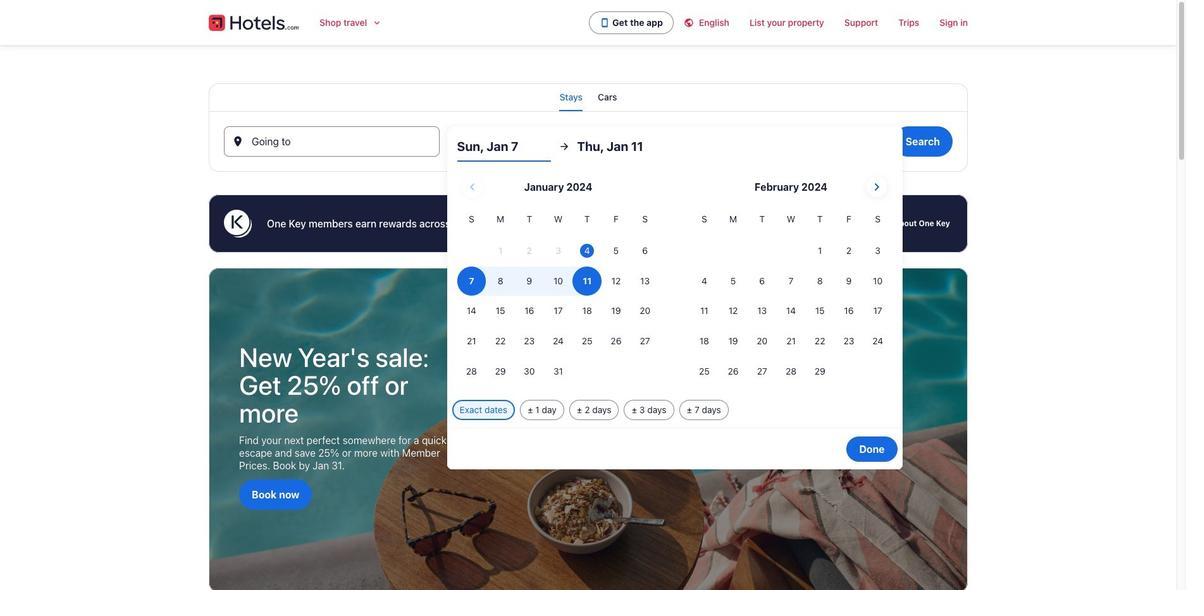 Task type: describe. For each thing, give the bounding box(es) containing it.
next month image
[[869, 180, 884, 195]]

february 2024 element
[[690, 213, 892, 388]]

directional image
[[558, 141, 570, 152]]

shop travel image
[[372, 18, 382, 28]]



Task type: vqa. For each thing, say whether or not it's contained in the screenshot.
Wizard region
no



Task type: locate. For each thing, give the bounding box(es) containing it.
today element
[[580, 244, 594, 258]]

previous month image
[[465, 180, 480, 195]]

tab list
[[209, 84, 968, 111]]

download the app button image
[[600, 18, 610, 28]]

main content
[[0, 46, 1177, 591]]

hotels logo image
[[209, 13, 299, 33]]

application
[[457, 172, 892, 388]]

january 2024 element
[[457, 213, 660, 388]]

small image
[[684, 18, 699, 28]]

wooden table with sunglasses image
[[209, 268, 968, 591]]



